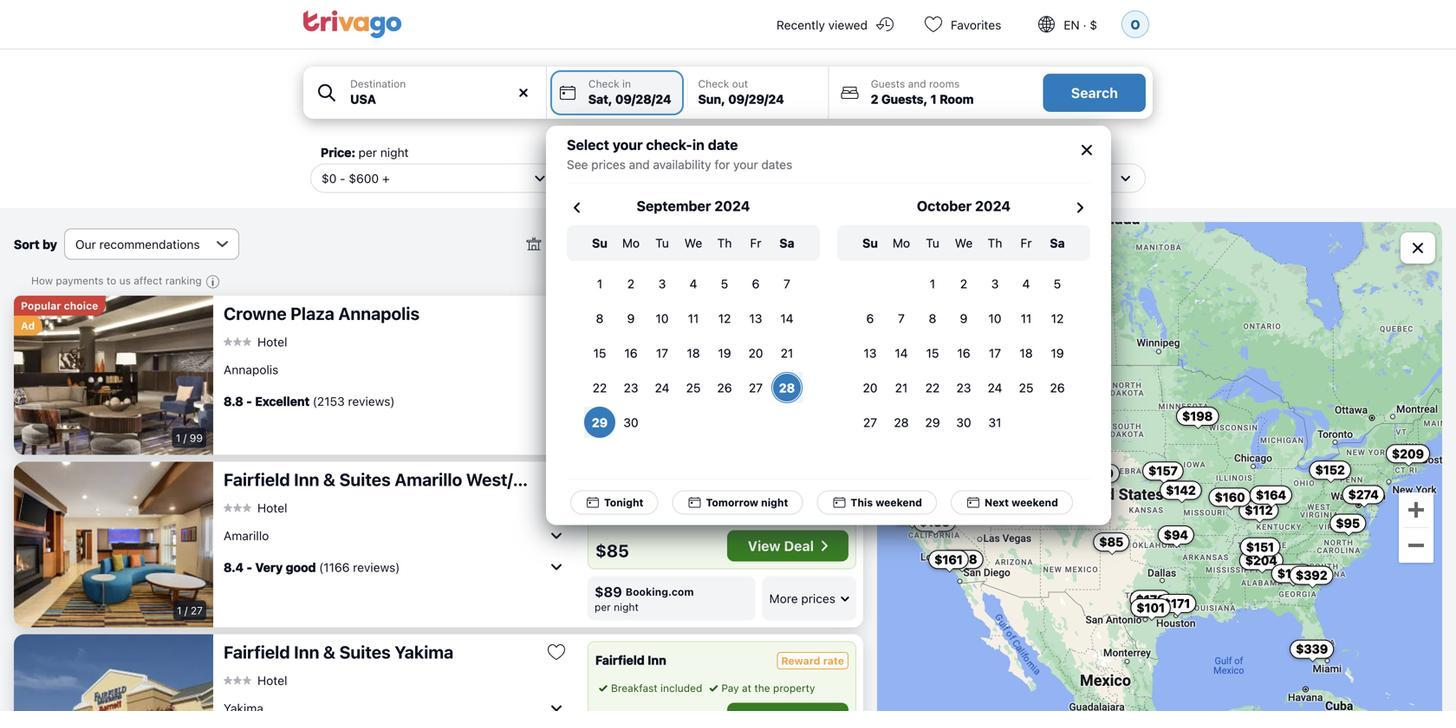 Task type: locate. For each thing, give the bounding box(es) containing it.
+
[[382, 171, 390, 185]]

12 button for october 2024
[[1042, 303, 1074, 334]]

1 horizontal spatial 3 button
[[980, 268, 1011, 299]]

recently viewed
[[777, 18, 868, 32]]

28
[[779, 380, 795, 395], [894, 415, 909, 429]]

1 vertical spatial breakfast
[[611, 682, 658, 694]]

0 vertical spatial hotel
[[258, 335, 287, 349]]

29 button down the $132 button
[[917, 407, 949, 438]]

30 for october
[[957, 415, 972, 429]]

for
[[715, 157, 730, 172]]

annapolis inside button
[[338, 303, 420, 323]]

11 button right crowne plaza
[[678, 303, 709, 334]]

0 vertical spatial view
[[748, 359, 781, 375]]

view deal button for $85
[[727, 530, 849, 562]]

1 vertical spatial per
[[595, 601, 611, 613]]

22 up crowne plaza image
[[593, 380, 607, 395]]

0 vertical spatial 7 button
[[772, 268, 803, 299]]

25 button for september
[[678, 372, 709, 403]]

2 12 button from the left
[[1042, 303, 1074, 334]]

1 4 button from the left
[[678, 268, 709, 299]]

9 button for september
[[616, 303, 647, 334]]

2 8 button from the left
[[917, 303, 949, 334]]

recently viewed button
[[756, 0, 910, 49]]

0 horizontal spatial 15
[[594, 346, 607, 360]]

1 8 button from the left
[[584, 303, 616, 334]]

15 for october 2024
[[927, 346, 940, 360]]

9 button for october
[[949, 303, 980, 334]]

0 horizontal spatial 11
[[688, 311, 699, 325]]

1 16 button from the left
[[616, 337, 647, 369]]

hotel for fairfield inn & suites yakima
[[258, 673, 287, 687]]

1 reward rate button from the top
[[777, 480, 849, 497]]

check inside check in sat, 09/28/24
[[589, 78, 620, 90]]

$95
[[1337, 516, 1361, 530]]

1 horizontal spatial 7 button
[[886, 303, 917, 334]]

1 26 button from the left
[[709, 372, 741, 403]]

1 view deal button from the top
[[727, 352, 849, 383]]

22 for september 2024
[[593, 380, 607, 395]]

1 18 button from the left
[[678, 337, 709, 369]]

18 button
[[678, 337, 709, 369], [1011, 337, 1042, 369]]

breakfast included left pay
[[611, 682, 703, 694]]

2024 right october
[[976, 198, 1011, 214]]

1 vertical spatial reward rate
[[782, 655, 845, 667]]

0 horizontal spatial 30
[[624, 415, 639, 429]]

1 8 from the left
[[596, 311, 604, 325]]

- right 8.4
[[247, 560, 252, 574]]

1 29 button from the left
[[584, 407, 616, 438]]

1 16 from the left
[[625, 346, 638, 360]]

0 horizontal spatial 16
[[625, 346, 638, 360]]

& inside fairfield inn & suites yakima button
[[323, 642, 336, 662]]

18 button for october
[[1011, 337, 1042, 369]]

$161
[[913, 509, 942, 523], [935, 552, 963, 567]]

1 vertical spatial 14
[[895, 346, 908, 360]]

$85 button
[[1094, 533, 1130, 552]]

0 horizontal spatial 22 button
[[584, 372, 616, 403]]

1 horizontal spatial th
[[988, 236, 1003, 250]]

0 vertical spatial 20
[[749, 346, 764, 360]]

hotel up very
[[258, 501, 287, 515]]

0 horizontal spatial 13 button
[[741, 303, 772, 334]]

2 15 button from the left
[[917, 337, 949, 369]]

24 for october 2024
[[988, 380, 1003, 395]]

2 23 button from the left
[[949, 372, 980, 403]]

2 30 button from the left
[[949, 407, 980, 438]]

5 button for october 2024
[[1042, 268, 1074, 299]]

tu down september
[[656, 236, 669, 250]]

29 button up center
[[584, 407, 616, 438]]

0 vertical spatial 21
[[781, 346, 794, 360]]

8 button down found:
[[584, 303, 616, 334]]

next image
[[1070, 197, 1091, 218]]

5 button down booking
[[709, 268, 741, 299]]

2 suites from the top
[[340, 642, 391, 662]]

8 for september
[[596, 311, 604, 325]]

30
[[624, 415, 639, 429], [957, 415, 972, 429]]

1 vertical spatial breakfast included
[[611, 682, 703, 694]]

7 button for october 2024
[[886, 303, 917, 334]]

2 reward from the top
[[782, 655, 821, 667]]

2 for october 2024
[[961, 276, 968, 291]]

1 horizontal spatial 3
[[992, 276, 999, 291]]

1 11 from the left
[[688, 311, 699, 325]]

2 reward rate from the top
[[782, 655, 845, 667]]

2 30 from the left
[[957, 415, 972, 429]]

1 / 99
[[176, 432, 203, 444]]

$439
[[1068, 476, 1101, 491]]

prices inside select your check-in date see prices and availability for your dates
[[592, 157, 626, 172]]

2 18 button from the left
[[1011, 337, 1042, 369]]

we
[[685, 236, 703, 250], [955, 236, 973, 250]]

and down check-
[[629, 157, 650, 172]]

9 button down 1000+
[[616, 303, 647, 334]]

search button
[[1044, 74, 1146, 112]]

$171
[[1164, 596, 1191, 610]]

21 for october 2024
[[896, 380, 908, 395]]

1 & from the top
[[323, 469, 336, 490]]

23 button for october
[[949, 372, 980, 403]]

25 button
[[678, 372, 709, 403], [1011, 372, 1042, 403]]

2 su from the left
[[863, 236, 878, 250]]

1 horizontal spatial 4
[[1023, 276, 1031, 291]]

hotel
[[258, 335, 287, 349], [258, 501, 287, 515], [258, 673, 287, 687]]

0 horizontal spatial 26 button
[[709, 372, 741, 403]]

$85 up $89
[[596, 540, 629, 561]]

$152
[[1316, 463, 1346, 477]]

1 23 from the left
[[624, 380, 639, 395]]

2 fairfield inn from the top
[[596, 653, 667, 667]]

$159 for $159 button to the bottom
[[1278, 566, 1308, 581]]

reviews)
[[348, 394, 395, 408], [353, 560, 400, 574]]

2 2 button from the left
[[949, 268, 980, 299]]

plaza inside button
[[291, 303, 335, 323]]

hotel down fairfield inn & suites yakima
[[258, 673, 287, 687]]

0 horizontal spatial mo
[[623, 236, 640, 250]]

select down guests,
[[872, 171, 907, 185]]

1 horizontal spatial 10 button
[[980, 303, 1011, 334]]

0 vertical spatial 27
[[749, 380, 763, 395]]

19 button for october 2024
[[1042, 337, 1074, 369]]

1 12 from the left
[[719, 311, 731, 325]]

reward
[[782, 482, 821, 494], [782, 655, 821, 667]]

$274 up crowne plaza image
[[596, 362, 638, 382]]

2 22 from the left
[[926, 380, 940, 395]]

2 29 button from the left
[[917, 407, 949, 438]]

24 button up crowne plaza image
[[647, 372, 678, 403]]

12 button
[[709, 303, 741, 334], [1042, 303, 1074, 334]]

1 vertical spatial reward rate button
[[777, 652, 849, 669]]

1 19 from the left
[[718, 346, 732, 360]]

reward rate up tomorrow night
[[782, 482, 845, 494]]

3
[[659, 276, 666, 291], [992, 276, 999, 291]]

weekend for next weekend
[[1012, 496, 1059, 509]]

o button
[[1119, 0, 1153, 49]]

mo for september 2024
[[623, 236, 640, 250]]

1 vertical spatial 7 button
[[886, 303, 917, 334]]

2024
[[715, 198, 751, 214], [976, 198, 1011, 214]]

pay at the property button
[[706, 680, 816, 696]]

2 breakfast included from the top
[[611, 682, 703, 694]]

weekend for this weekend
[[876, 496, 923, 509]]

15 button up the $132
[[917, 337, 949, 369]]

1 vertical spatial hotel
[[258, 501, 287, 515]]

22 button for september
[[584, 372, 616, 403]]

clear image
[[516, 85, 531, 101]]

breakfast included button down center
[[596, 508, 703, 523]]

how payments to us affect ranking button
[[31, 274, 224, 292]]

1 vertical spatial $274
[[1349, 487, 1379, 502]]

1 th from the left
[[718, 236, 732, 250]]

22 button up crowne plaza image
[[584, 372, 616, 403]]

0 horizontal spatial fr
[[751, 236, 762, 250]]

1 reward from the top
[[782, 482, 821, 494]]

select up see
[[567, 137, 610, 153]]

sort
[[14, 237, 40, 251]]

27 for september 2024
[[749, 380, 763, 395]]

in
[[623, 78, 631, 90], [693, 137, 705, 153]]

1 horizontal spatial 5
[[1054, 276, 1062, 291]]

14 button down booking sites searched: 323
[[772, 303, 803, 334]]

per down $89
[[595, 601, 611, 613]]

tu for october
[[926, 236, 940, 250]]

17 button down crowne plaza
[[647, 337, 678, 369]]

10 button for october 2024
[[980, 303, 1011, 334]]

2 11 from the left
[[1021, 311, 1032, 325]]

20 for september 2024
[[749, 346, 764, 360]]

/
[[184, 432, 187, 444], [185, 604, 188, 617]]

$170 button
[[1130, 590, 1172, 609]]

1 hotel button from the top
[[224, 334, 287, 349]]

next weekend
[[985, 496, 1059, 509]]

24 button
[[647, 372, 678, 403], [980, 372, 1011, 403]]

21 button for october 2024
[[886, 372, 917, 403]]

2 down october 2024
[[961, 276, 968, 291]]

1 vertical spatial 21 button
[[886, 372, 917, 403]]

$142 button
[[1160, 481, 1203, 500]]

annapolis
[[338, 303, 420, 323], [224, 362, 279, 377]]

2 up crowne plaza
[[628, 276, 635, 291]]

8 for october
[[929, 311, 937, 325]]

plaza for crowne plaza annapolis
[[291, 303, 335, 323]]

0 horizontal spatial 3
[[659, 276, 666, 291]]

24 up crowne plaza image
[[655, 380, 670, 395]]

14 down booking sites searched: 323
[[781, 311, 794, 325]]

your right for on the top
[[734, 157, 758, 172]]

sa for october 2024
[[1050, 236, 1065, 250]]

2 9 from the left
[[961, 311, 968, 325]]

1 horizontal spatial 11
[[1021, 311, 1032, 325]]

$85 down $167 $95 in the right of the page
[[1100, 535, 1124, 549]]

4 button for september
[[678, 268, 709, 299]]

2 16 from the left
[[958, 346, 971, 360]]

tonight
[[604, 496, 644, 509]]

1 5 from the left
[[721, 276, 729, 291]]

11 button for september
[[678, 303, 709, 334]]

16 up the $289 button
[[958, 346, 971, 360]]

prices right the more
[[802, 591, 836, 606]]

0 horizontal spatial 14
[[781, 311, 794, 325]]

0 vertical spatial -
[[340, 171, 346, 185]]

check up sat,
[[589, 78, 620, 90]]

1 horizontal spatial 11 button
[[1011, 303, 1042, 334]]

0 horizontal spatial 7
[[784, 276, 791, 291]]

3 button for september 2024
[[647, 268, 678, 299]]

1 vertical spatial 14 button
[[886, 337, 917, 369]]

23 button for september
[[616, 372, 647, 403]]

in up 09/28/24
[[623, 78, 631, 90]]

1 horizontal spatial 15
[[927, 346, 940, 360]]

23 button right the $132
[[949, 372, 980, 403]]

2 24 from the left
[[988, 380, 1003, 395]]

reward rate button up property
[[777, 652, 849, 669]]

$183 $94 $151
[[920, 515, 1275, 554]]

0 horizontal spatial 7 button
[[772, 268, 803, 299]]

17 button up $289
[[980, 337, 1011, 369]]

1 horizontal spatial 30
[[957, 415, 972, 429]]

30 left 31
[[957, 415, 972, 429]]

& for amarillo
[[323, 469, 336, 490]]

1 5 button from the left
[[709, 268, 741, 299]]

night up +
[[381, 145, 409, 160]]

2 check from the left
[[699, 78, 730, 90]]

24 button up the 31 button
[[980, 372, 1011, 403]]

1 4 from the left
[[690, 276, 698, 291]]

$151
[[1247, 540, 1275, 554]]

1 view deal from the top
[[748, 359, 814, 375]]

1 23 button from the left
[[616, 372, 647, 403]]

select inside button
[[872, 171, 907, 185]]

prices
[[592, 157, 626, 172], [802, 591, 836, 606]]

& down (2153
[[323, 469, 336, 490]]

reward rate button left this
[[777, 480, 849, 497]]

2 fr from the left
[[1021, 236, 1032, 250]]

more
[[770, 591, 798, 606]]

22 button left the $289 button
[[917, 372, 949, 403]]

6 for september 2024
[[752, 276, 760, 291]]

3 button down october 2024
[[980, 268, 1011, 299]]

16 button up $289
[[949, 337, 980, 369]]

31
[[989, 415, 1002, 429]]

1 25 button from the left
[[678, 372, 709, 403]]

booking
[[698, 237, 743, 252]]

suites left yakima
[[340, 642, 391, 662]]

0 horizontal spatial 17 button
[[647, 337, 678, 369]]

2 horizontal spatial 27
[[864, 415, 878, 429]]

fairfield inn for fairfield inn & suites amarillo west/medical center
[[596, 480, 667, 495]]

4 button for october
[[1011, 268, 1042, 299]]

0 horizontal spatial 30 button
[[616, 407, 647, 438]]

29
[[592, 415, 608, 429], [926, 415, 940, 429]]

0 vertical spatial breakfast
[[611, 509, 658, 522]]

0 horizontal spatial 5 button
[[709, 268, 741, 299]]

check-
[[646, 137, 693, 153]]

17 for september 2024
[[656, 346, 669, 360]]

1 3 button from the left
[[647, 268, 678, 299]]

fairfield inn down "per night"
[[596, 653, 667, 667]]

fairfield inn for fairfield inn & suites yakima
[[596, 653, 667, 667]]

& inside fairfield inn & suites amarillo west/medical center button
[[323, 469, 336, 490]]

fairfield up tonight
[[596, 480, 645, 495]]

4 button
[[678, 268, 709, 299], [1011, 268, 1042, 299]]

6 button for october 2024
[[855, 303, 886, 334]]

2 9 button from the left
[[949, 303, 980, 334]]

23 up crowne plaza image
[[624, 380, 639, 395]]

0 vertical spatial 7
[[784, 276, 791, 291]]

14 for september 2024
[[781, 311, 794, 325]]

1 suites from the top
[[340, 469, 391, 490]]

$159 button down $151 button
[[1272, 564, 1314, 583]]

1 24 button from the left
[[647, 372, 678, 403]]

2 view deal from the top
[[748, 538, 814, 554]]

1 24 from the left
[[655, 380, 670, 395]]

23 button
[[616, 372, 647, 403], [949, 372, 980, 403]]

1 2024 from the left
[[715, 198, 751, 214]]

1 22 button from the left
[[584, 372, 616, 403]]

sa right sites
[[780, 236, 795, 250]]

1 button for october 2024
[[917, 268, 949, 299]]

2 4 button from the left
[[1011, 268, 1042, 299]]

inn right center
[[648, 480, 667, 495]]

15 button down crowne plaza
[[584, 337, 616, 369]]

30 button for september
[[616, 407, 647, 438]]

1 vertical spatial view deal
[[748, 538, 814, 554]]

1 1 button from the left
[[584, 268, 616, 299]]

$204 button
[[1240, 551, 1284, 570]]

10 up $289
[[989, 311, 1002, 325]]

su
[[592, 236, 608, 250], [863, 236, 878, 250]]

6 for october 2024
[[867, 311, 874, 325]]

2 18 from the left
[[1020, 346, 1033, 360]]

2 26 button from the left
[[1042, 372, 1074, 403]]

0 horizontal spatial 28 button
[[772, 372, 803, 403]]

25
[[686, 380, 701, 395], [1019, 380, 1034, 395]]

breakfast included down tonight
[[611, 509, 703, 522]]

ad
[[21, 320, 35, 332]]

2 8 from the left
[[929, 311, 937, 325]]

fr down usa
[[1021, 236, 1032, 250]]

6 button
[[741, 268, 772, 299], [855, 303, 886, 334]]

29 for october
[[926, 415, 940, 429]]

reward rate up property
[[782, 655, 845, 667]]

$160
[[1215, 490, 1246, 504]]

5 button down next image
[[1042, 268, 1074, 299]]

reward up tomorrow night
[[782, 482, 821, 494]]

2 sa from the left
[[1050, 236, 1065, 250]]

2 22 button from the left
[[917, 372, 949, 403]]

2 view from the top
[[748, 538, 781, 554]]

fairfield inn & suites yakima, (yakima, usa) image
[[14, 634, 213, 711]]

1 10 button from the left
[[647, 303, 678, 334]]

3 hotel from the top
[[258, 673, 287, 687]]

1 horizontal spatial 10
[[989, 311, 1002, 325]]

- right $0
[[340, 171, 346, 185]]

14 up the $132 button
[[895, 346, 908, 360]]

19 button
[[709, 337, 741, 369], [1042, 337, 1074, 369]]

1 vertical spatial /
[[185, 604, 188, 617]]

1 horizontal spatial 1 button
[[917, 268, 949, 299]]

1 9 from the left
[[628, 311, 635, 325]]

0 horizontal spatial 23
[[624, 380, 639, 395]]

2 deal from the top
[[784, 538, 814, 554]]

included left pay
[[661, 682, 703, 694]]

reward rate button for fairfield inn & suites amarillo west/medical center
[[777, 480, 849, 497]]

check
[[589, 78, 620, 90], [699, 78, 730, 90]]

1 vertical spatial 27
[[864, 415, 878, 429]]

1 vertical spatial 27 button
[[855, 407, 886, 438]]

/ for crowne plaza annapolis
[[184, 432, 187, 444]]

323
[[837, 237, 861, 252]]

3 button for october 2024
[[980, 268, 1011, 299]]

$85
[[1100, 535, 1124, 549], [596, 540, 629, 561]]

1 button down october
[[917, 268, 949, 299]]

16 down crowne plaza
[[625, 346, 638, 360]]

1 11 button from the left
[[678, 303, 709, 334]]

1 vertical spatial fairfield inn
[[596, 653, 667, 667]]

popular choice ad
[[21, 300, 98, 332]]

view deal button for $274
[[727, 352, 849, 383]]

20 button for september 2024
[[741, 337, 772, 369]]

1 horizontal spatial sa
[[1050, 236, 1065, 250]]

1 horizontal spatial 8
[[929, 311, 937, 325]]

2 5 from the left
[[1054, 276, 1062, 291]]

tu
[[656, 236, 669, 250], [926, 236, 940, 250]]

breakfast down tonight
[[611, 509, 658, 522]]

1 horizontal spatial $274
[[1349, 487, 1379, 502]]

1 horizontal spatial 18 button
[[1011, 337, 1042, 369]]

in left date
[[693, 137, 705, 153]]

1 18 from the left
[[687, 346, 700, 360]]

1 horizontal spatial 27
[[749, 380, 763, 395]]

2 rate from the top
[[824, 655, 845, 667]]

8 button up the $132
[[917, 303, 949, 334]]

2 12 from the left
[[1052, 311, 1064, 325]]

1 horizontal spatial mo
[[893, 236, 911, 250]]

21 button for september 2024
[[772, 337, 803, 369]]

1 weekend from the left
[[876, 496, 923, 509]]

15 button for september 2024
[[584, 337, 616, 369]]

2 24 button from the left
[[980, 372, 1011, 403]]

th for september
[[718, 236, 732, 250]]

1 su from the left
[[592, 236, 608, 250]]

hotel down crowne plaza annapolis
[[258, 335, 287, 349]]

$164 button
[[1250, 486, 1293, 505]]

14 button up the $132
[[886, 337, 917, 369]]

27 button for september 2024
[[741, 372, 772, 403]]

$159 up $180
[[1084, 466, 1114, 480]]

crowne for crowne plaza
[[596, 311, 642, 325]]

reward rate button
[[777, 480, 849, 497], [777, 652, 849, 669]]

2 19 button from the left
[[1042, 337, 1074, 369]]

this
[[851, 496, 873, 509]]

2 3 from the left
[[992, 276, 999, 291]]

2 button down october 2024
[[949, 268, 980, 299]]

1 17 button from the left
[[647, 337, 678, 369]]

prices inside 'button'
[[802, 591, 836, 606]]

0 vertical spatial /
[[184, 432, 187, 444]]

booking sites searched: 323
[[698, 237, 861, 252]]

and
[[909, 78, 927, 90], [629, 157, 650, 172]]

1 rate from the top
[[824, 482, 845, 494]]

1 horizontal spatial su
[[863, 236, 878, 250]]

1 horizontal spatial 24 button
[[980, 372, 1011, 403]]

1 horizontal spatial 4 button
[[1011, 268, 1042, 299]]

1 horizontal spatial check
[[699, 78, 730, 90]]

1 horizontal spatial 27 button
[[855, 407, 886, 438]]

check inside check out sun, 09/29/24
[[699, 78, 730, 90]]

0 horizontal spatial per
[[359, 145, 377, 160]]

property
[[774, 682, 816, 694]]

1 vertical spatial 7
[[898, 311, 905, 325]]

2024 down all at the top of the page
[[715, 198, 751, 214]]

2 3 button from the left
[[980, 268, 1011, 299]]

1 horizontal spatial 6 button
[[855, 303, 886, 334]]

24 up the 31 button
[[988, 380, 1003, 395]]

0 horizontal spatial su
[[592, 236, 608, 250]]

2 & from the top
[[323, 642, 336, 662]]

2 tu from the left
[[926, 236, 940, 250]]

6
[[752, 276, 760, 291], [867, 311, 874, 325]]

26 button for october 2024
[[1042, 372, 1074, 403]]

1 horizontal spatial 14 button
[[886, 337, 917, 369]]

0 horizontal spatial 2
[[628, 276, 635, 291]]

18 button for september
[[678, 337, 709, 369]]

filters
[[579, 145, 616, 160]]

check for sun,
[[699, 78, 730, 90]]

hotel button
[[224, 334, 287, 349], [224, 500, 287, 515], [224, 673, 287, 688]]

2 15 from the left
[[927, 346, 940, 360]]

- for plaza
[[246, 394, 252, 408]]

0 horizontal spatial annapolis
[[224, 362, 279, 377]]

0 horizontal spatial 18
[[687, 346, 700, 360]]

99
[[190, 432, 203, 444]]

1 horizontal spatial 12
[[1052, 311, 1064, 325]]

search
[[1072, 85, 1119, 101]]

1 horizontal spatial prices
[[802, 591, 836, 606]]

1 reward rate from the top
[[782, 482, 845, 494]]

/ for fairfield inn & suites amarillo west/medical center
[[185, 604, 188, 617]]

& down (1166
[[323, 642, 336, 662]]

15
[[594, 346, 607, 360], [927, 346, 940, 360]]

0 horizontal spatial 9 button
[[616, 303, 647, 334]]

21 for september 2024
[[781, 346, 794, 360]]

1 vertical spatial 28 button
[[886, 407, 917, 438]]

28 for september 2024
[[779, 380, 795, 395]]

15 down crowne plaza
[[594, 346, 607, 360]]

1 tu from the left
[[656, 236, 669, 250]]

0 vertical spatial annapolis
[[338, 303, 420, 323]]

stays
[[546, 237, 577, 252]]

1 horizontal spatial 29 button
[[917, 407, 949, 438]]

rate
[[824, 482, 845, 494], [824, 655, 845, 667]]

1 horizontal spatial 9
[[961, 311, 968, 325]]

amarillo inside button
[[395, 469, 462, 490]]

17 up $289
[[989, 346, 1002, 360]]

2 view deal button from the top
[[727, 530, 849, 562]]

23 left $289
[[957, 380, 972, 395]]

mo right 323
[[893, 236, 911, 250]]

0 horizontal spatial we
[[685, 236, 703, 250]]

th left sites
[[718, 236, 732, 250]]

- right 8.8
[[246, 394, 252, 408]]

prices right see
[[592, 157, 626, 172]]

9 button up $289
[[949, 303, 980, 334]]

29 button for september 2024
[[584, 407, 616, 438]]

$198
[[1183, 409, 1213, 423]]

09/28/24
[[616, 92, 672, 106]]

$159 button
[[1078, 464, 1120, 483], [1272, 564, 1314, 583]]

we down september 2024
[[685, 236, 703, 250]]

1 17 from the left
[[656, 346, 669, 360]]

1 we from the left
[[685, 236, 703, 250]]

16 button down crowne plaza
[[616, 337, 647, 369]]

16 for october
[[958, 346, 971, 360]]

12
[[719, 311, 731, 325], [1052, 311, 1064, 325]]

1 button for september 2024
[[584, 268, 616, 299]]

crowne inside button
[[224, 303, 287, 323]]

11 button up the $289 button
[[1011, 303, 1042, 334]]

1 29 from the left
[[592, 415, 608, 429]]

amarillo button
[[224, 522, 567, 549]]

th down october 2024
[[988, 236, 1003, 250]]

1 horizontal spatial in
[[693, 137, 705, 153]]

21 button
[[772, 337, 803, 369], [886, 372, 917, 403]]

1 12 button from the left
[[709, 303, 741, 334]]

1 vertical spatial view deal button
[[727, 530, 849, 562]]

1 vertical spatial and
[[629, 157, 650, 172]]

2 reward rate button from the top
[[777, 652, 849, 669]]

1 horizontal spatial 13 button
[[855, 337, 886, 369]]

annapolis inside "button"
[[224, 362, 279, 377]]

19
[[718, 346, 732, 360], [1051, 346, 1065, 360]]

3 button up crowne plaza
[[647, 268, 678, 299]]

9 for september
[[628, 311, 635, 325]]

1 vertical spatial 13 button
[[855, 337, 886, 369]]

reward up property
[[782, 655, 821, 667]]

reward rate for fairfield inn & suites yakima
[[782, 655, 845, 667]]

2 horizontal spatial night
[[762, 496, 789, 509]]

$274 up $95
[[1349, 487, 1379, 502]]

1 3 from the left
[[659, 276, 666, 291]]

12 button for september 2024
[[709, 303, 741, 334]]

amarillo up amarillo button
[[395, 469, 462, 490]]

15 button
[[584, 337, 616, 369], [917, 337, 949, 369]]

breakfast included button left pay
[[596, 680, 703, 696]]

7 button
[[772, 268, 803, 299], [886, 303, 917, 334]]

1 vertical spatial $161 button
[[929, 550, 969, 569]]

2 17 button from the left
[[980, 337, 1011, 369]]

8 down found:
[[596, 311, 604, 325]]

previous image
[[567, 197, 588, 218]]

$85 inside button
[[1100, 535, 1124, 549]]

pay
[[722, 682, 739, 694]]

map region
[[878, 222, 1443, 711]]

1 sa from the left
[[780, 236, 795, 250]]

1 check from the left
[[589, 78, 620, 90]]

fairfield inn up tonight
[[596, 480, 667, 495]]

check up sun,
[[699, 78, 730, 90]]

20 for october 2024
[[863, 380, 878, 395]]

2 26 from the left
[[1051, 380, 1065, 395]]

0 vertical spatial amarillo
[[395, 469, 462, 490]]

1 10 from the left
[[656, 311, 669, 325]]

and up guests,
[[909, 78, 927, 90]]

1 vertical spatial your
[[734, 157, 758, 172]]

rate for fairfield inn & suites amarillo west/medical center
[[824, 482, 845, 494]]

destination
[[350, 78, 406, 90]]

rating
[[763, 145, 799, 160]]

24 for september 2024
[[655, 380, 670, 395]]

2 2024 from the left
[[976, 198, 1011, 214]]

0 horizontal spatial 9
[[628, 311, 635, 325]]



Task type: vqa. For each thing, say whether or not it's contained in the screenshot.
Mo for October 2024
yes



Task type: describe. For each thing, give the bounding box(es) containing it.
crowne plaza
[[596, 311, 677, 325]]

$101 button
[[1131, 598, 1172, 617]]

0 vertical spatial night
[[381, 145, 409, 160]]

fairfield inn & suites yakima button
[[224, 641, 532, 663]]

affect
[[134, 274, 162, 287]]

tomorrow
[[706, 496, 759, 509]]

how payments to us affect ranking
[[31, 274, 202, 287]]

october 2024
[[917, 198, 1011, 214]]

how
[[31, 274, 53, 287]]

17 for october 2024
[[989, 346, 1002, 360]]

recently
[[777, 18, 825, 32]]

$142
[[1167, 483, 1197, 497]]

sat,
[[589, 92, 613, 106]]

14 for october 2024
[[895, 346, 908, 360]]

18 for october
[[1020, 346, 1033, 360]]

$274 inside button
[[1349, 487, 1379, 502]]

popular
[[21, 300, 61, 312]]

$312
[[1048, 468, 1078, 482]]

per night
[[595, 601, 639, 613]]

1 breakfast included button from the top
[[596, 508, 703, 523]]

10 for september 2024
[[656, 311, 669, 325]]

0 horizontal spatial $159 button
[[1078, 464, 1120, 483]]

4 for september
[[690, 276, 698, 291]]

1 vertical spatial $159 button
[[1272, 564, 1314, 583]]

$183
[[920, 515, 950, 529]]

2 included from the top
[[661, 682, 703, 694]]

su for october
[[863, 236, 878, 250]]

Destination search field
[[350, 90, 536, 108]]

$112
[[1246, 503, 1273, 517]]

26 for september 2024
[[718, 380, 732, 395]]

18 for september
[[687, 346, 700, 360]]

$209 button
[[1387, 444, 1431, 463]]

2 vertical spatial 27
[[191, 604, 203, 617]]

sort by
[[14, 237, 57, 251]]

13 button for october 2024
[[855, 337, 886, 369]]

usa
[[1018, 171, 1043, 185]]

1 horizontal spatial per
[[595, 601, 611, 613]]

2 inside the guests and rooms 2 guests, 1 room
[[871, 92, 879, 106]]

fr for september 2024
[[751, 236, 762, 250]]

1 horizontal spatial your
[[734, 157, 758, 172]]

rooms
[[930, 78, 960, 90]]

$101
[[1137, 601, 1166, 615]]

8.8 - excellent (2153 reviews)
[[224, 394, 395, 408]]

availability
[[653, 157, 712, 172]]

$112 button
[[1240, 501, 1280, 520]]

fr for october 2024
[[1021, 236, 1032, 250]]

crowne plaza annapolis, (annapolis, usa) image
[[14, 296, 213, 455]]

guest
[[725, 145, 760, 160]]

16 for september
[[625, 346, 638, 360]]

in inside check in sat, 09/28/24
[[623, 78, 631, 90]]

september 2024
[[637, 198, 751, 214]]

su for september
[[592, 236, 608, 250]]

20 button for october 2024
[[855, 372, 886, 403]]

1 inside the guests and rooms 2 guests, 1 room
[[931, 92, 937, 106]]

more prices
[[770, 591, 836, 606]]

15 button for october 2024
[[917, 337, 949, 369]]

9 for october
[[961, 311, 968, 325]]

$132 button
[[906, 382, 948, 401]]

fairfield down "per night"
[[596, 653, 645, 667]]

$312 button
[[1042, 466, 1084, 485]]

26 for october 2024
[[1051, 380, 1065, 395]]

fairfield down 8.8
[[224, 469, 290, 490]]

13 button for september 2024
[[741, 303, 772, 334]]

28 button for october 2024
[[886, 407, 917, 438]]

8.4 - very good (1166 reviews)
[[224, 560, 400, 574]]

17 button for october 2024
[[980, 337, 1011, 369]]

22 button for october
[[917, 372, 949, 403]]

30 button for october
[[949, 407, 980, 438]]

1000+
[[622, 237, 661, 252]]

select inside select your check-in date see prices and availability for your dates
[[567, 137, 610, 153]]

stays found: 1000+
[[546, 237, 661, 252]]

22 for october 2024
[[926, 380, 940, 395]]

Destination field
[[304, 67, 546, 119]]

good
[[286, 560, 316, 574]]

yakima
[[395, 642, 454, 662]]

trivago logo image
[[304, 10, 402, 38]]

1 vertical spatial reviews)
[[353, 560, 400, 574]]

$
[[1090, 18, 1098, 32]]

11 for september
[[688, 311, 699, 325]]

12 for september 2024
[[719, 311, 731, 325]]

hotel button for fairfield inn & suites amarillo west/medical center
[[224, 500, 287, 515]]

27 for october 2024
[[864, 415, 878, 429]]

0 vertical spatial $161
[[913, 509, 942, 523]]

and inside select your check-in date see prices and availability for your dates
[[629, 157, 650, 172]]

out
[[732, 78, 748, 90]]

27 button for october 2024
[[855, 407, 886, 438]]

reward rate button for fairfield inn & suites yakima
[[777, 652, 849, 669]]

hotel for fairfield inn & suites amarillo west/medical center
[[258, 501, 287, 515]]

0 vertical spatial $161 button
[[907, 507, 948, 526]]

11 button for october
[[1011, 303, 1042, 334]]

1 vertical spatial $161
[[935, 552, 963, 567]]

29 button for october 2024
[[917, 407, 949, 438]]

$180
[[1070, 497, 1100, 511]]

select down filters
[[580, 171, 615, 185]]

1 breakfast included from the top
[[611, 509, 703, 522]]

19 button for september 2024
[[709, 337, 741, 369]]

searched:
[[776, 237, 832, 252]]

o
[[1131, 17, 1141, 31]]

price:
[[321, 145, 356, 160]]

guests
[[871, 78, 906, 90]]

the
[[755, 682, 771, 694]]

plaza for crowne plaza
[[645, 311, 677, 325]]

$318 button
[[913, 502, 956, 521]]

suites for yakima
[[340, 642, 391, 662]]

usa button
[[1007, 143, 1146, 193]]

23 for october
[[957, 380, 972, 395]]

16 button for september
[[616, 337, 647, 369]]

$289 button
[[969, 377, 1014, 397]]

2024 for september 2024
[[715, 198, 751, 214]]

2 breakfast included button from the top
[[596, 680, 703, 696]]

$289
[[975, 380, 1007, 394]]

2 button for october
[[949, 268, 980, 299]]

1 breakfast from the top
[[611, 509, 658, 522]]

at
[[742, 682, 752, 694]]

reward for fairfield inn & suites amarillo west/medical center
[[782, 482, 821, 494]]

·
[[1084, 18, 1087, 32]]

$159 for left $159 button
[[1084, 466, 1114, 480]]

price: per night
[[321, 145, 409, 160]]

night for tomorrow night
[[762, 496, 789, 509]]

09/29/24
[[729, 92, 785, 106]]

13 for september 2024
[[750, 311, 763, 325]]

19 for october 2024
[[1051, 346, 1065, 360]]

1 hotel from the top
[[258, 335, 287, 349]]

(1166
[[319, 560, 350, 574]]

en · $
[[1064, 18, 1098, 32]]

inn down booking.com
[[648, 653, 667, 667]]

0 vertical spatial reviews)
[[348, 394, 395, 408]]

this weekend
[[851, 496, 923, 509]]

to
[[107, 274, 116, 287]]

choice
[[64, 300, 98, 312]]

1 / 27
[[177, 604, 203, 617]]

1 deal from the top
[[784, 359, 814, 375]]

guest rating
[[725, 145, 799, 160]]

4 for october
[[1023, 276, 1031, 291]]

0 horizontal spatial $85
[[596, 540, 629, 561]]

popular choice button
[[14, 296, 105, 316]]

th for october
[[988, 236, 1003, 250]]

19 for september 2024
[[718, 346, 732, 360]]

$133
[[919, 480, 950, 495]]

$183 button
[[914, 513, 956, 532]]

en
[[1064, 18, 1080, 32]]

fairfield inn & suites yakima
[[224, 642, 454, 662]]

we for october
[[955, 236, 973, 250]]

annapolis button
[[224, 356, 567, 383]]

$204
[[1246, 553, 1278, 568]]

24 button for october 2024
[[980, 372, 1011, 403]]

$600
[[349, 171, 379, 185]]

crowne plaza image
[[596, 406, 669, 431]]

30 for september
[[624, 415, 639, 429]]

inn down 8.4 - very good (1166 reviews)
[[294, 642, 320, 662]]

excellent
[[255, 394, 310, 408]]

1 included from the top
[[661, 509, 703, 522]]

check for sat,
[[589, 78, 620, 90]]

13 for october 2024
[[864, 346, 877, 360]]

5 for september 2024
[[721, 276, 729, 291]]

fairfield down very
[[224, 642, 290, 662]]

very
[[255, 560, 283, 574]]

en · $ button
[[1023, 0, 1119, 49]]

select your check-in date see prices and availability for your dates
[[567, 137, 793, 172]]

see
[[567, 157, 588, 172]]

2 breakfast from the top
[[611, 682, 658, 694]]

in inside select your check-in date see prices and availability for your dates
[[693, 137, 705, 153]]

night for per night
[[614, 601, 639, 613]]

sun,
[[699, 92, 726, 106]]

september
[[637, 198, 712, 214]]

$89
[[595, 584, 622, 600]]

$339
[[1297, 642, 1329, 656]]

fairfield inn & suites amarillo west/medical center, (amarillo, usa) image
[[14, 462, 213, 627]]

we for september
[[685, 236, 703, 250]]

5 button for september 2024
[[709, 268, 741, 299]]

0 vertical spatial per
[[359, 145, 377, 160]]

guests,
[[882, 92, 928, 106]]

1 view from the top
[[748, 359, 781, 375]]

$160 button
[[1209, 488, 1252, 507]]

rate for fairfield inn & suites yakima
[[824, 655, 845, 667]]

0 vertical spatial your
[[613, 137, 643, 153]]

amarillo inside button
[[224, 528, 269, 543]]

$94 button
[[1158, 526, 1195, 545]]

fairfield inn & suites amarillo west/medical center button
[[224, 469, 636, 490]]

center
[[581, 469, 636, 490]]

$94
[[1164, 528, 1189, 542]]

$238
[[946, 552, 978, 566]]

8.4
[[224, 560, 244, 574]]

- for inn
[[247, 560, 252, 574]]

0 vertical spatial $274
[[596, 362, 638, 382]]

28 for october 2024
[[894, 415, 909, 429]]

inn down 8.8 - excellent (2153 reviews)
[[294, 469, 320, 490]]

and inside the guests and rooms 2 guests, 1 room
[[909, 78, 927, 90]]

check in sat, 09/28/24
[[589, 78, 672, 106]]

3 for october 2024
[[992, 276, 999, 291]]

$270 button
[[1055, 475, 1098, 494]]

$439 button
[[1062, 474, 1107, 493]]

$152 button
[[1310, 461, 1352, 480]]

2024 for october 2024
[[976, 198, 1011, 214]]

3 for september 2024
[[659, 276, 666, 291]]

reward for fairfield inn & suites yakima
[[782, 655, 821, 667]]



